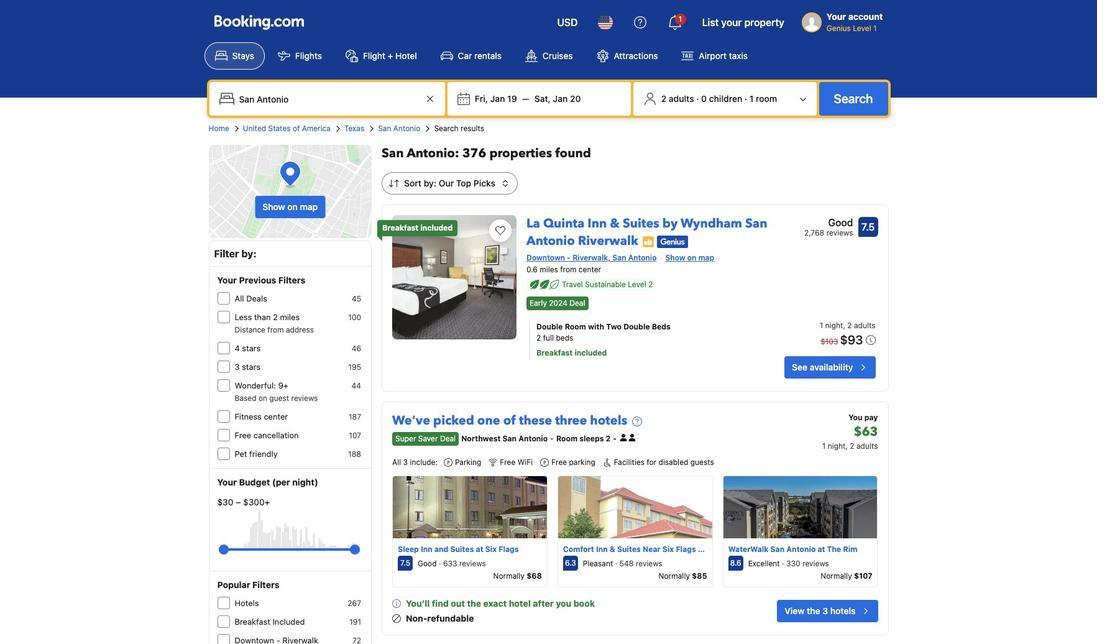 Task type: describe. For each thing, give the bounding box(es) containing it.
all deals
[[235, 293, 267, 303]]

by: for sort
[[424, 178, 437, 188]]

1 inside 2 adults · 0 children · 1 room dropdown button
[[750, 93, 754, 104]]

by
[[663, 215, 678, 232]]

3 stars
[[235, 362, 261, 372]]

flights link
[[267, 42, 333, 70]]

—
[[522, 93, 530, 104]]

included inside double room with two double beds 2 full beds breakfast included
[[575, 348, 607, 358]]

1 jan from the left
[[490, 93, 505, 104]]

normally for normally $68
[[493, 572, 525, 581]]

free cancellation
[[235, 430, 299, 440]]

san inside "link"
[[378, 124, 391, 133]]

texas
[[344, 124, 364, 133]]

picks
[[474, 178, 496, 188]]

sleep inn and suites at six flags image
[[393, 476, 547, 539]]

0 vertical spatial -
[[567, 253, 571, 262]]

downtown - riverwalk, san antonio
[[527, 253, 657, 262]]

all for all 3 include:
[[392, 458, 401, 467]]

$107
[[854, 572, 873, 581]]

Where are you going? field
[[234, 88, 423, 110]]

1 vertical spatial filters
[[253, 579, 280, 590]]

pet
[[235, 449, 247, 459]]

normally $107
[[821, 572, 873, 581]]

you'll find out the exact hotel after you book
[[406, 598, 595, 609]]

0.6
[[527, 265, 538, 274]]

1 horizontal spatial show on map
[[666, 253, 714, 262]]

fri, jan 19 — sat, jan 20
[[475, 93, 581, 104]]

deals
[[246, 293, 267, 303]]

fri, jan 19 button
[[470, 88, 522, 110]]

sleep inn and suites at six flags button
[[398, 544, 542, 556]]

antonio down "these"
[[519, 434, 548, 443]]

3 inside view the 3 hotels button
[[823, 606, 828, 616]]

1 vertical spatial show
[[666, 253, 686, 262]]

san inside button
[[771, 545, 785, 554]]

free for free wifi
[[500, 458, 516, 467]]

1 vertical spatial map
[[699, 253, 714, 262]]

1 vertical spatial -
[[613, 434, 617, 443]]

search results updated. san antonio: 376 properties found. element
[[382, 145, 889, 162]]

good for good 2,768 reviews
[[828, 217, 853, 228]]

home link
[[209, 123, 229, 134]]

your account menu your account genius level 1 element
[[802, 6, 888, 34]]

after
[[533, 598, 554, 609]]

san down 'riverwalk'
[[613, 253, 626, 262]]

sustainable
[[585, 280, 626, 289]]

facilities
[[614, 458, 645, 467]]

filter by:
[[214, 248, 257, 259]]

0 vertical spatial hotels
[[590, 412, 627, 429]]

0 horizontal spatial center
[[264, 412, 288, 422]]

saver
[[418, 434, 438, 443]]

three
[[555, 412, 587, 429]]

7.5 for good 2,768 reviews
[[862, 221, 875, 233]]

adults inside "you pay $63 1 night , 2 adults"
[[857, 442, 878, 451]]

show inside 'button'
[[263, 201, 285, 212]]

0.6 miles from center
[[527, 265, 601, 274]]

car
[[458, 50, 472, 61]]

100
[[348, 313, 361, 322]]

, inside "you pay $63 1 night , 2 adults"
[[846, 442, 848, 451]]

flags for good · 633 reviews
[[499, 545, 519, 554]]

flight
[[363, 50, 385, 61]]

0 horizontal spatial miles
[[280, 312, 300, 322]]

2 right sleeps
[[606, 434, 611, 443]]

reviews right 'guest'
[[291, 394, 318, 403]]

distance from address
[[235, 325, 314, 335]]

normally $85
[[659, 572, 707, 581]]

(per
[[272, 477, 290, 487]]

· for sleep inn and suites at six flags
[[439, 559, 441, 568]]

airport
[[699, 50, 727, 61]]

deal for saver
[[440, 434, 456, 443]]

2 inside double room with two double beds 2 full beds breakfast included
[[537, 333, 541, 343]]

double room with two double beds link
[[537, 322, 747, 333]]

$300+
[[243, 497, 270, 507]]

by: for filter
[[242, 248, 257, 259]]

•
[[550, 434, 554, 443]]

this property is part of our preferred partner program. it's committed to providing excellent service and good value. it'll pay us a higher commission if you make a booking. image
[[642, 235, 655, 248]]

you
[[849, 413, 863, 422]]

& inside la quinta inn & suites by wyndham san antonio riverwalk
[[610, 215, 620, 232]]

map inside 'button'
[[300, 201, 318, 212]]

0 horizontal spatial of
[[293, 124, 300, 133]]

night inside "you pay $63 1 night , 2 adults"
[[828, 442, 846, 451]]

at inside the sleep inn and suites at six flags button
[[476, 545, 483, 554]]

normally for normally $107
[[821, 572, 852, 581]]

1 horizontal spatial from
[[560, 265, 577, 274]]

previous
[[239, 275, 276, 285]]

hotel
[[396, 50, 417, 61]]

beds
[[556, 333, 573, 343]]

· for comfort inn & suites near six flags & medical center
[[615, 559, 618, 568]]

center
[[737, 545, 762, 554]]

1 horizontal spatial 3
[[403, 458, 408, 467]]

rated good element
[[418, 559, 437, 568]]

stars for 3 stars
[[242, 362, 261, 372]]

1 vertical spatial adults
[[854, 321, 876, 330]]

$93
[[840, 333, 863, 347]]

exact
[[483, 598, 507, 609]]

1 double from the left
[[537, 322, 563, 332]]

night)
[[292, 477, 318, 487]]

pleasant · 548 reviews
[[583, 559, 663, 568]]

at inside waterwalk san antonio at the rim button
[[818, 545, 825, 554]]

your for your budget (per night)
[[217, 477, 237, 487]]

united states of america link
[[243, 123, 331, 134]]

one
[[477, 412, 500, 429]]

normally for normally $85
[[659, 572, 690, 581]]

548
[[620, 559, 634, 568]]

non-refundable
[[406, 613, 474, 624]]

airport taxis
[[699, 50, 748, 61]]

inn for comfort inn & suites near six flags & medical center
[[596, 545, 608, 554]]

1 vertical spatial level
[[628, 280, 646, 289]]

account
[[849, 11, 883, 22]]

find
[[432, 598, 449, 609]]

fri,
[[475, 93, 488, 104]]

0 vertical spatial filters
[[278, 275, 306, 285]]

we've picked one of these three hotels
[[392, 412, 627, 429]]

breakfast included
[[235, 617, 305, 627]]

· for waterwalk san antonio at the rim
[[782, 559, 784, 568]]

see availability link
[[785, 356, 876, 379]]

flags for pleasant · 548 reviews
[[676, 545, 696, 554]]

376
[[462, 145, 486, 162]]

book
[[574, 598, 595, 609]]

6.3
[[565, 558, 576, 568]]

antonio inside waterwalk san antonio at the rim button
[[787, 545, 816, 554]]

waterwalk san antonio at the rim
[[729, 545, 858, 554]]

list
[[702, 17, 719, 28]]

scored 8.6 element
[[729, 556, 743, 571]]

flights
[[295, 50, 322, 61]]

show on map inside 'button'
[[263, 201, 318, 212]]

· right "children" on the right top of page
[[745, 93, 747, 104]]

0 horizontal spatial the
[[467, 598, 481, 609]]

good · 633 reviews
[[418, 559, 486, 568]]

comfort inn & suites near six flags & medical center button
[[563, 544, 762, 556]]

44
[[352, 381, 361, 390]]

cruises link
[[515, 42, 584, 70]]

comfort inn & suites near six flags & medical center
[[563, 545, 762, 554]]

46
[[352, 344, 361, 353]]

super
[[395, 434, 416, 443]]

–
[[236, 497, 241, 507]]

car rentals
[[458, 50, 502, 61]]

normally $68
[[493, 572, 542, 581]]

reviews inside good 2,768 reviews
[[827, 228, 853, 238]]

stars for 4 stars
[[242, 343, 261, 353]]

on inside 'button'
[[287, 201, 298, 212]]

2 adults · 0 children · 1 room
[[661, 93, 777, 104]]

flight + hotel
[[363, 50, 417, 61]]

antonio inside la quinta inn & suites by wyndham san antonio riverwalk
[[527, 233, 575, 249]]

the inside button
[[807, 606, 821, 616]]

comfort inn & suites near six flags & medical center image
[[558, 476, 712, 539]]

room inside double room with two double beds 2 full beds breakfast included
[[565, 322, 586, 332]]

2 down this property is part of our preferred partner program. it's committed to providing excellent service and good value. it'll pay us a higher commission if you make a booking. image at the right top
[[649, 280, 653, 289]]

six for near
[[663, 545, 674, 554]]

six for at
[[485, 545, 497, 554]]

267
[[348, 599, 361, 608]]

facilities for disabled guests
[[614, 458, 714, 467]]

breakfast included
[[382, 223, 453, 233]]

include:
[[410, 458, 438, 467]]

reviews for waterwalk san antonio at the rim
[[803, 559, 829, 568]]

2 double from the left
[[624, 322, 650, 332]]

distance
[[235, 325, 265, 335]]

2 jan from the left
[[553, 93, 568, 104]]

$103
[[821, 337, 838, 346]]

attractions
[[614, 50, 658, 61]]

texas link
[[344, 123, 364, 134]]

free wifi
[[500, 458, 533, 467]]

breakfast inside double room with two double beds 2 full beds breakfast included
[[537, 348, 573, 358]]



Task type: locate. For each thing, give the bounding box(es) containing it.
la quinta inn & suites by wyndham san antonio riverwalk link
[[527, 210, 768, 249]]

hotels up sleeps
[[590, 412, 627, 429]]

san antonio link
[[378, 123, 421, 134]]

early 2024 deal
[[530, 299, 585, 308]]

0 horizontal spatial free
[[235, 430, 251, 440]]

1 vertical spatial your
[[217, 275, 237, 285]]

antonio up 'antonio:'
[[393, 124, 421, 133]]

your account genius level 1
[[827, 11, 883, 33]]

0 horizontal spatial good
[[418, 559, 437, 568]]

& left "medical"
[[698, 545, 704, 554]]

0 vertical spatial included
[[421, 223, 453, 233]]

filters right the previous
[[278, 275, 306, 285]]

1 vertical spatial 7.5
[[400, 558, 410, 568]]

refundable
[[427, 613, 474, 624]]

good inside good 2,768 reviews
[[828, 217, 853, 228]]

double up full
[[537, 322, 563, 332]]

· left 633
[[439, 559, 441, 568]]

antonio:
[[407, 145, 459, 162]]

1 vertical spatial of
[[503, 412, 516, 429]]

search inside search button
[[834, 91, 873, 106]]

search for search results
[[434, 124, 459, 133]]

2 vertical spatial on
[[259, 394, 267, 403]]

0 horizontal spatial jan
[[490, 93, 505, 104]]

inn
[[588, 215, 607, 232], [421, 545, 433, 554], [596, 545, 608, 554]]

medical
[[706, 545, 735, 554]]

188
[[348, 450, 361, 459]]

1 inside your account genius level 1
[[874, 24, 877, 33]]

0 horizontal spatial level
[[628, 280, 646, 289]]

& up 'riverwalk'
[[610, 215, 620, 232]]

deal right 2024
[[570, 299, 585, 308]]

the
[[467, 598, 481, 609], [807, 606, 821, 616]]

0 vertical spatial level
[[853, 24, 872, 33]]

- right sleeps
[[613, 434, 617, 443]]

1 stars from the top
[[242, 343, 261, 353]]

near
[[643, 545, 661, 554]]

inn inside la quinta inn & suites by wyndham san antonio riverwalk
[[588, 215, 607, 232]]

1 horizontal spatial miles
[[540, 265, 558, 274]]

rim
[[843, 545, 858, 554]]

1 horizontal spatial free
[[500, 458, 516, 467]]

your down filter
[[217, 275, 237, 285]]

free left parking
[[552, 458, 567, 467]]

1 horizontal spatial all
[[392, 458, 401, 467]]

0 vertical spatial 7.5
[[862, 221, 875, 233]]

2 horizontal spatial on
[[688, 253, 697, 262]]

flags up normally $68 at the bottom of page
[[499, 545, 519, 554]]

normally left $68
[[493, 572, 525, 581]]

room right •
[[556, 434, 578, 443]]

0 horizontal spatial at
[[476, 545, 483, 554]]

genius
[[827, 24, 851, 33]]

0 vertical spatial from
[[560, 265, 577, 274]]

0 vertical spatial search
[[834, 91, 873, 106]]

1 vertical spatial from
[[268, 325, 284, 335]]

these
[[519, 412, 552, 429]]

san up the excellent · 330 reviews
[[771, 545, 785, 554]]

- up 0.6 miles from center in the top of the page
[[567, 253, 571, 262]]

0 vertical spatial 3
[[235, 362, 240, 372]]

deal for 2024
[[570, 299, 585, 308]]

1 horizontal spatial at
[[818, 545, 825, 554]]

1 vertical spatial on
[[688, 253, 697, 262]]

all left deals
[[235, 293, 244, 303]]

all for all deals
[[235, 293, 244, 303]]

2 left full
[[537, 333, 541, 343]]

san antonio
[[378, 124, 421, 133]]

reviews
[[827, 228, 853, 238], [291, 394, 318, 403], [459, 559, 486, 568], [636, 559, 663, 568], [803, 559, 829, 568]]

·
[[697, 93, 699, 104], [745, 93, 747, 104], [439, 559, 441, 568], [615, 559, 618, 568], [782, 559, 784, 568]]

2 horizontal spatial breakfast
[[537, 348, 573, 358]]

2 down $63
[[850, 442, 855, 451]]

san right wyndham
[[746, 215, 768, 232]]

0 vertical spatial of
[[293, 124, 300, 133]]

show on map button
[[255, 196, 325, 218]]

· left the 548
[[615, 559, 618, 568]]

pleasant
[[583, 559, 613, 568]]

parking
[[455, 458, 481, 467]]

waterwalk
[[729, 545, 769, 554]]

· left 0
[[697, 93, 699, 104]]

inn up the pleasant
[[596, 545, 608, 554]]

2
[[661, 93, 667, 104], [649, 280, 653, 289], [273, 312, 278, 322], [848, 321, 852, 330], [537, 333, 541, 343], [606, 434, 611, 443], [850, 442, 855, 451]]

free up pet
[[235, 430, 251, 440]]

0 vertical spatial deal
[[570, 299, 585, 308]]

0 vertical spatial breakfast
[[382, 223, 419, 233]]

san down 'we've picked one of these three hotels' button
[[503, 434, 517, 443]]

2 vertical spatial 3
[[823, 606, 828, 616]]

level inside your account genius level 1
[[853, 24, 872, 33]]

search button
[[819, 82, 888, 116]]

suites for sleep inn and suites at six flags
[[450, 545, 474, 554]]

antonio inside san antonio "link"
[[393, 124, 421, 133]]

pay
[[865, 413, 878, 422]]

six up normally $68 at the bottom of page
[[485, 545, 497, 554]]

suites for comfort inn & suites near six flags & medical center
[[617, 545, 641, 554]]

level right the sustainable on the top right of the page
[[628, 280, 646, 289]]

at left the
[[818, 545, 825, 554]]

view the 3 hotels button
[[777, 600, 878, 622]]

0 horizontal spatial included
[[421, 223, 453, 233]]

1 horizontal spatial scored 7.5 element
[[858, 217, 878, 237]]

$30
[[217, 497, 233, 507]]

scored 7.5 element
[[858, 217, 878, 237], [398, 556, 413, 571]]

genius discounts available at this property. image
[[657, 235, 688, 248], [657, 235, 688, 248]]

1 at from the left
[[476, 545, 483, 554]]

you'll
[[406, 598, 430, 609]]

2 horizontal spatial normally
[[821, 572, 852, 581]]

0
[[701, 93, 707, 104]]

center
[[579, 265, 601, 274], [264, 412, 288, 422]]

· left the 330
[[782, 559, 784, 568]]

level down "account"
[[853, 24, 872, 33]]

free for free parking
[[552, 458, 567, 467]]

stars
[[242, 343, 261, 353], [242, 362, 261, 372]]

3 normally from the left
[[821, 572, 852, 581]]

1 vertical spatial scored 7.5 element
[[398, 556, 413, 571]]

you
[[556, 598, 572, 609]]

1 vertical spatial hotels
[[831, 606, 856, 616]]

your up genius
[[827, 11, 846, 22]]

1 horizontal spatial 7.5
[[862, 221, 875, 233]]

2 left 0
[[661, 93, 667, 104]]

suites inside la quinta inn & suites by wyndham san antonio riverwalk
[[623, 215, 660, 232]]

1 inside "you pay $63 1 night , 2 adults"
[[822, 442, 826, 451]]

7.5 for good · 633 reviews
[[400, 558, 410, 568]]

waterwalk san antonio at the rim image
[[724, 476, 878, 539]]

2 at from the left
[[818, 545, 825, 554]]

two
[[606, 322, 622, 332]]

0 horizontal spatial 7.5
[[400, 558, 410, 568]]

0 vertical spatial good
[[828, 217, 853, 228]]

by: right filter
[[242, 248, 257, 259]]

your for your account genius level 1
[[827, 11, 846, 22]]

normally down the
[[821, 572, 852, 581]]

la quinta inn & suites by wyndham san antonio riverwalk image
[[392, 215, 517, 339]]

stars right "4"
[[242, 343, 261, 353]]

1 vertical spatial search
[[434, 124, 459, 133]]

states
[[268, 124, 291, 133]]

included
[[273, 617, 305, 627]]

1 vertical spatial by:
[[242, 248, 257, 259]]

quinta
[[543, 215, 585, 232]]

the right out in the bottom of the page
[[467, 598, 481, 609]]

0 vertical spatial your
[[827, 11, 846, 22]]

breakfast down the hotels
[[235, 617, 270, 627]]

0 vertical spatial stars
[[242, 343, 261, 353]]

reviews right 2,768
[[827, 228, 853, 238]]

$85
[[692, 572, 707, 581]]

antonio up downtown
[[527, 233, 575, 249]]

0 horizontal spatial all
[[235, 293, 244, 303]]

2 adults · 0 children · 1 room button
[[638, 87, 812, 111]]

1 vertical spatial 3
[[403, 458, 408, 467]]

wonderful: 9+
[[235, 381, 289, 390]]

2 flags from the left
[[676, 545, 696, 554]]

0 vertical spatial miles
[[540, 265, 558, 274]]

map
[[300, 201, 318, 212], [699, 253, 714, 262]]

7.5
[[862, 221, 875, 233], [400, 558, 410, 568]]

& up pleasant · 548 reviews
[[610, 545, 615, 554]]

breakfast for breakfast included
[[235, 617, 270, 627]]

hotels down normally $107
[[831, 606, 856, 616]]

free for free cancellation
[[235, 430, 251, 440]]

good element
[[805, 215, 853, 230]]

reviews for sleep inn and suites at six flags
[[459, 559, 486, 568]]

miles down downtown
[[540, 265, 558, 274]]

miles up 'address'
[[280, 312, 300, 322]]

1 vertical spatial night
[[828, 442, 846, 451]]

stays
[[232, 50, 254, 61]]

your up $30
[[217, 477, 237, 487]]

adults up $93
[[854, 321, 876, 330]]

by: left our
[[424, 178, 437, 188]]

included down our
[[421, 223, 453, 233]]

early
[[530, 299, 547, 308]]

jan left 20
[[553, 93, 568, 104]]

1 horizontal spatial flags
[[676, 545, 696, 554]]

availability
[[810, 362, 853, 373]]

2,768
[[805, 228, 825, 238]]

see
[[792, 362, 808, 373]]

from up travel
[[560, 265, 577, 274]]

0 vertical spatial center
[[579, 265, 601, 274]]

2 six from the left
[[663, 545, 674, 554]]

2 vertical spatial your
[[217, 477, 237, 487]]

7.5 right good 2,768 reviews
[[862, 221, 875, 233]]

scored 7.5 element down "sleep"
[[398, 556, 413, 571]]

1 flags from the left
[[499, 545, 519, 554]]

1 horizontal spatial breakfast
[[382, 223, 419, 233]]

1 vertical spatial room
[[556, 434, 578, 443]]

excellent · 330 reviews
[[748, 559, 829, 568]]

330
[[787, 559, 801, 568]]

breakfast down full
[[537, 348, 573, 358]]

2 inside dropdown button
[[661, 93, 667, 104]]

inn for sleep inn and suites at six flags
[[421, 545, 433, 554]]

riverwalk,
[[573, 253, 611, 262]]

3 left include:
[[403, 458, 408, 467]]

2 up $93
[[848, 321, 852, 330]]

1 horizontal spatial search
[[834, 91, 873, 106]]

1 vertical spatial ,
[[846, 442, 848, 451]]

0 vertical spatial all
[[235, 293, 244, 303]]

sat,
[[535, 93, 551, 104]]

cancellation
[[254, 430, 299, 440]]

2 inside "you pay $63 1 night , 2 adults"
[[850, 442, 855, 451]]

san inside la quinta inn & suites by wyndham san antonio riverwalk
[[746, 215, 768, 232]]

1 vertical spatial breakfast
[[537, 348, 573, 358]]

1 vertical spatial show on map
[[666, 253, 714, 262]]

2 normally from the left
[[659, 572, 690, 581]]

good for good · 633 reviews
[[418, 559, 437, 568]]

center down based on guest reviews
[[264, 412, 288, 422]]

level
[[853, 24, 872, 33], [628, 280, 646, 289]]

room up beds
[[565, 322, 586, 332]]

0 horizontal spatial double
[[537, 322, 563, 332]]

reviews down the sleep inn and suites at six flags button
[[459, 559, 486, 568]]

1 horizontal spatial included
[[575, 348, 607, 358]]

deal down picked
[[440, 434, 456, 443]]

this property is part of our preferred partner program. it's committed to providing excellent service and good value. it'll pay us a higher commission if you make a booking. image
[[642, 235, 655, 248]]

1 horizontal spatial jan
[[553, 93, 568, 104]]

adults down $63
[[857, 442, 878, 451]]

san inside 'element'
[[382, 145, 404, 162]]

flags up normally $85
[[676, 545, 696, 554]]

inn up "rated good" element
[[421, 545, 433, 554]]

scored 7.5 element right good 2,768 reviews
[[858, 217, 878, 237]]

breakfast for breakfast included
[[382, 223, 419, 233]]

properties
[[490, 145, 552, 162]]

out
[[451, 598, 465, 609]]

good down the and
[[418, 559, 437, 568]]

rated pleasant element
[[583, 559, 613, 568]]

1 inside the 1 dropdown button
[[679, 14, 682, 24]]

downtown
[[527, 253, 565, 262]]

1 horizontal spatial ,
[[846, 442, 848, 451]]

20
[[570, 93, 581, 104]]

3 down "4"
[[235, 362, 240, 372]]

full
[[543, 333, 554, 343]]

fitness center
[[235, 412, 288, 422]]

san down san antonio "link"
[[382, 145, 404, 162]]

inn up 'riverwalk'
[[588, 215, 607, 232]]

2024
[[549, 299, 568, 308]]

riverwalk
[[578, 233, 638, 249]]

group
[[224, 540, 355, 560]]

good right 2,768
[[828, 217, 853, 228]]

your for your previous filters
[[217, 275, 237, 285]]

scored 6.3 element
[[563, 556, 578, 571]]

1 six from the left
[[485, 545, 497, 554]]

1 vertical spatial all
[[392, 458, 401, 467]]

,
[[843, 321, 846, 330], [846, 442, 848, 451]]

suites up the 548
[[617, 545, 641, 554]]

adults inside 2 adults · 0 children · 1 room dropdown button
[[669, 93, 694, 104]]

2 vertical spatial breakfast
[[235, 617, 270, 627]]

antonio down this property is part of our preferred partner program. it's committed to providing excellent service and good value. it'll pay us a higher commission if you make a booking. image at the right top
[[628, 253, 657, 262]]

suites up good · 633 reviews
[[450, 545, 474, 554]]

1 horizontal spatial double
[[624, 322, 650, 332]]

stays link
[[204, 42, 265, 70]]

0 vertical spatial by:
[[424, 178, 437, 188]]

wyndham
[[681, 215, 742, 232]]

on
[[287, 201, 298, 212], [688, 253, 697, 262], [259, 394, 267, 403]]

filter
[[214, 248, 239, 259]]

hotels
[[235, 598, 259, 608]]

san right texas
[[378, 124, 391, 133]]

filters up the hotels
[[253, 579, 280, 590]]

non-
[[406, 613, 427, 624]]

center down riverwalk,
[[579, 265, 601, 274]]

2 stars from the top
[[242, 362, 261, 372]]

1 vertical spatial center
[[264, 412, 288, 422]]

0 horizontal spatial -
[[567, 253, 571, 262]]

jan left 19
[[490, 93, 505, 104]]

search for search
[[834, 91, 873, 106]]

six right near
[[663, 545, 674, 554]]

suites up this property is part of our preferred partner program. it's committed to providing excellent service and good value. it'll pay us a higher commission if you make a booking. icon
[[623, 215, 660, 232]]

1 horizontal spatial center
[[579, 265, 601, 274]]

view
[[785, 606, 805, 616]]

sat, jan 20 button
[[530, 88, 586, 110]]

normally left "$85"
[[659, 572, 690, 581]]

1 horizontal spatial of
[[503, 412, 516, 429]]

car rentals link
[[430, 42, 512, 70]]

0 horizontal spatial show on map
[[263, 201, 318, 212]]

1 normally from the left
[[493, 572, 525, 581]]

adults left 0
[[669, 93, 694, 104]]

1 horizontal spatial -
[[613, 434, 617, 443]]

0 horizontal spatial normally
[[493, 572, 525, 581]]

0 horizontal spatial ,
[[843, 321, 846, 330]]

travel sustainable level 2
[[562, 280, 653, 289]]

2 up distance from address
[[273, 312, 278, 322]]

double right two
[[624, 322, 650, 332]]

1 horizontal spatial on
[[287, 201, 298, 212]]

1 horizontal spatial six
[[663, 545, 674, 554]]

the right "view"
[[807, 606, 821, 616]]

1 vertical spatial stars
[[242, 362, 261, 372]]

1 vertical spatial good
[[418, 559, 437, 568]]

-
[[567, 253, 571, 262], [613, 434, 617, 443]]

0 horizontal spatial on
[[259, 394, 267, 403]]

0 vertical spatial map
[[300, 201, 318, 212]]

1 horizontal spatial show
[[666, 253, 686, 262]]

of right states on the top of the page
[[293, 124, 300, 133]]

7.5 down "sleep"
[[400, 558, 410, 568]]

by:
[[424, 178, 437, 188], [242, 248, 257, 259]]

0 horizontal spatial hotels
[[590, 412, 627, 429]]

comfort
[[563, 545, 594, 554]]

from down less than 2 miles
[[268, 325, 284, 335]]

0 vertical spatial night
[[826, 321, 843, 330]]

of up super saver deal northwest san antonio • room sleeps 2 -
[[503, 412, 516, 429]]

reviews for comfort inn & suites near six flags & medical center
[[636, 559, 663, 568]]

antonio up the 330
[[787, 545, 816, 554]]

free left 'wifi' at bottom left
[[500, 458, 516, 467]]

stars down "4 stars"
[[242, 362, 261, 372]]

taxis
[[729, 50, 748, 61]]

0 vertical spatial on
[[287, 201, 298, 212]]

$68
[[527, 572, 542, 581]]

0 vertical spatial room
[[565, 322, 586, 332]]

1 horizontal spatial level
[[853, 24, 872, 33]]

reviews down waterwalk san antonio at the rim button
[[803, 559, 829, 568]]

sleeps
[[580, 434, 604, 443]]

of inside button
[[503, 412, 516, 429]]

cruises
[[543, 50, 573, 61]]

and
[[435, 545, 449, 554]]

0 vertical spatial show on map
[[263, 201, 318, 212]]

booking.com image
[[214, 15, 304, 30]]

0 horizontal spatial 3
[[235, 362, 240, 372]]

1 horizontal spatial the
[[807, 606, 821, 616]]

breakfast
[[382, 223, 419, 233], [537, 348, 573, 358], [235, 617, 270, 627]]

8.6
[[730, 558, 742, 568]]

19
[[507, 93, 517, 104]]

scored 7.5 element for good 2,768 reviews
[[858, 217, 878, 237]]

at up good · 633 reviews
[[476, 545, 483, 554]]

45
[[352, 294, 361, 303]]

1 vertical spatial included
[[575, 348, 607, 358]]

breakfast down sort
[[382, 223, 419, 233]]

reviews down near
[[636, 559, 663, 568]]

all down super
[[392, 458, 401, 467]]

your inside your account genius level 1
[[827, 11, 846, 22]]

0 horizontal spatial show
[[263, 201, 285, 212]]

3 right "view"
[[823, 606, 828, 616]]

0 horizontal spatial flags
[[499, 545, 519, 554]]

rated excellent element
[[748, 559, 780, 568]]

scored 7.5 element for good · 633 reviews
[[398, 556, 413, 571]]



Task type: vqa. For each thing, say whether or not it's contained in the screenshot.
Snowhotel Kirkenes
no



